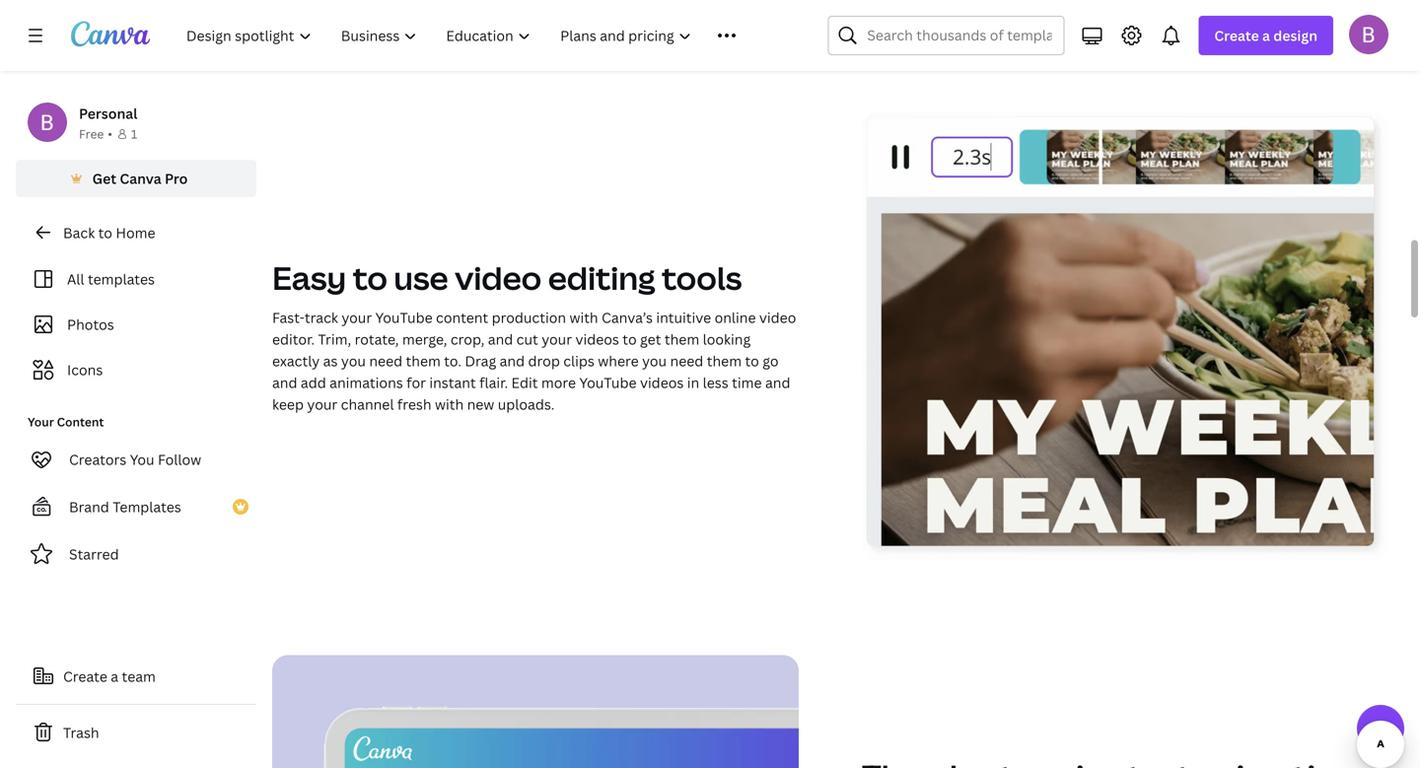 Task type: describe. For each thing, give the bounding box(es) containing it.
looking
[[703, 330, 751, 349]]

in
[[687, 374, 700, 392]]

editor.
[[272, 330, 315, 349]]

go
[[763, 352, 779, 371]]

trash link
[[16, 713, 257, 753]]

•
[[108, 126, 112, 142]]

personal
[[79, 104, 138, 123]]

a for design
[[1263, 26, 1271, 45]]

icons link
[[28, 351, 245, 389]]

1 vertical spatial youtube
[[580, 374, 637, 392]]

instant
[[429, 374, 476, 392]]

create a team
[[63, 667, 156, 686]]

your content
[[28, 414, 104, 430]]

1 vertical spatial videos
[[640, 374, 684, 392]]

starred
[[69, 545, 119, 564]]

canva's
[[602, 308, 653, 327]]

back to home link
[[16, 213, 257, 253]]

2 you from the left
[[642, 352, 667, 371]]

drag
[[465, 352, 496, 371]]

for
[[407, 374, 426, 392]]

as
[[323, 352, 338, 371]]

1 horizontal spatial them
[[665, 330, 700, 349]]

free
[[79, 126, 104, 142]]

more
[[542, 374, 576, 392]]

clips
[[564, 352, 595, 371]]

0 horizontal spatial videos
[[576, 330, 619, 349]]

design
[[1274, 26, 1318, 45]]

2 horizontal spatial them
[[707, 352, 742, 371]]

Search search field
[[868, 17, 1052, 54]]

crop,
[[451, 330, 485, 349]]

and left cut
[[488, 330, 513, 349]]

fresh
[[397, 395, 432, 414]]

where
[[598, 352, 639, 371]]

create a team button
[[16, 657, 257, 697]]

your
[[28, 414, 54, 430]]

rotate,
[[355, 330, 399, 349]]

to.
[[444, 352, 462, 371]]

you
[[130, 450, 154, 469]]

new
[[467, 395, 495, 414]]

channel
[[341, 395, 394, 414]]

create a design
[[1215, 26, 1318, 45]]

drop
[[528, 352, 560, 371]]

all
[[67, 270, 84, 289]]

tools
[[662, 257, 742, 300]]

online
[[715, 308, 756, 327]]

easy
[[272, 257, 346, 300]]

back to home
[[63, 223, 155, 242]]

2 horizontal spatial your
[[542, 330, 572, 349]]

brand
[[69, 498, 109, 516]]

0 horizontal spatial youtube
[[375, 308, 433, 327]]

bob builder image
[[1350, 15, 1389, 54]]

easy to use video editing tools fast-track your youtube content production with canva's intuitive online video editor. trim, rotate, merge, crop, and cut your videos to get them looking exactly as you need them to. drag and drop clips where you need them to go and add animations for instant flair. edit more youtube videos in less time and keep your channel fresh with new uploads.
[[272, 257, 796, 414]]

less
[[703, 374, 729, 392]]

create for create a design
[[1215, 26, 1260, 45]]

all templates
[[67, 270, 155, 289]]

edit
[[512, 374, 538, 392]]

all templates link
[[28, 260, 245, 298]]

keep
[[272, 395, 304, 414]]

pro
[[165, 169, 188, 188]]

brand templates
[[69, 498, 181, 516]]

free •
[[79, 126, 112, 142]]

1
[[131, 126, 137, 142]]

0 horizontal spatial them
[[406, 352, 441, 371]]

editing
[[548, 257, 656, 300]]

canva
[[120, 169, 161, 188]]

2 need from the left
[[670, 352, 704, 371]]

a for team
[[111, 667, 118, 686]]

photos
[[67, 315, 114, 334]]

create for create a team
[[63, 667, 107, 686]]

flair.
[[480, 374, 508, 392]]

photos link
[[28, 306, 245, 343]]



Task type: locate. For each thing, give the bounding box(es) containing it.
track
[[305, 308, 338, 327]]

your up drop
[[542, 330, 572, 349]]

trim,
[[318, 330, 351, 349]]

easy to use video editing tools image
[[862, 112, 1389, 561]]

video right online
[[760, 308, 796, 327]]

1 horizontal spatial video
[[760, 308, 796, 327]]

youtube
[[375, 308, 433, 327], [580, 374, 637, 392]]

0 horizontal spatial you
[[341, 352, 366, 371]]

get
[[92, 169, 116, 188]]

1 horizontal spatial your
[[342, 308, 372, 327]]

time
[[732, 374, 762, 392]]

1 vertical spatial a
[[111, 667, 118, 686]]

0 vertical spatial youtube
[[375, 308, 433, 327]]

them
[[665, 330, 700, 349], [406, 352, 441, 371], [707, 352, 742, 371]]

a inside create a design dropdown button
[[1263, 26, 1271, 45]]

youtube down where
[[580, 374, 637, 392]]

0 horizontal spatial video
[[455, 257, 542, 300]]

None search field
[[828, 16, 1065, 55]]

team
[[122, 667, 156, 686]]

need
[[369, 352, 403, 371], [670, 352, 704, 371]]

0 vertical spatial create
[[1215, 26, 1260, 45]]

videos left in
[[640, 374, 684, 392]]

and up edit
[[500, 352, 525, 371]]

intuitive
[[656, 308, 711, 327]]

0 horizontal spatial need
[[369, 352, 403, 371]]

uploads.
[[498, 395, 555, 414]]

and down go
[[766, 374, 791, 392]]

with
[[570, 308, 598, 327], [435, 395, 464, 414]]

1 vertical spatial your
[[542, 330, 572, 349]]

to left go
[[745, 352, 759, 371]]

them down 'merge,'
[[406, 352, 441, 371]]

get canva pro
[[92, 169, 188, 188]]

and up keep
[[272, 374, 297, 392]]

youtube up 'merge,'
[[375, 308, 433, 327]]

a left team
[[111, 667, 118, 686]]

to right 'back'
[[98, 223, 112, 242]]

and
[[488, 330, 513, 349], [500, 352, 525, 371], [272, 374, 297, 392], [766, 374, 791, 392]]

starred link
[[16, 535, 257, 574]]

videos
[[576, 330, 619, 349], [640, 374, 684, 392]]

to left get on the top left of page
[[623, 330, 637, 349]]

get canva pro button
[[16, 160, 257, 197]]

icons
[[67, 361, 103, 379]]

need down rotate,
[[369, 352, 403, 371]]

1 need from the left
[[369, 352, 403, 371]]

fast-
[[272, 308, 305, 327]]

0 vertical spatial a
[[1263, 26, 1271, 45]]

create a design button
[[1199, 16, 1334, 55]]

your
[[342, 308, 372, 327], [542, 330, 572, 349], [307, 395, 338, 414]]

0 vertical spatial your
[[342, 308, 372, 327]]

them down the looking
[[707, 352, 742, 371]]

1 horizontal spatial a
[[1263, 26, 1271, 45]]

1 horizontal spatial you
[[642, 352, 667, 371]]

1 vertical spatial with
[[435, 395, 464, 414]]

you
[[341, 352, 366, 371], [642, 352, 667, 371]]

thumb-stopping text animations and effects image
[[272, 656, 799, 769]]

0 horizontal spatial create
[[63, 667, 107, 686]]

0 horizontal spatial with
[[435, 395, 464, 414]]

creators you follow
[[69, 450, 201, 469]]

0 vertical spatial videos
[[576, 330, 619, 349]]

exactly
[[272, 352, 320, 371]]

add
[[301, 374, 326, 392]]

1 horizontal spatial with
[[570, 308, 598, 327]]

video up production
[[455, 257, 542, 300]]

1 horizontal spatial need
[[670, 352, 704, 371]]

templates
[[88, 270, 155, 289]]

to left use
[[353, 257, 388, 300]]

get
[[640, 330, 661, 349]]

you right the 'as'
[[341, 352, 366, 371]]

need up in
[[670, 352, 704, 371]]

content
[[436, 308, 489, 327]]

create inside button
[[63, 667, 107, 686]]

1 you from the left
[[341, 352, 366, 371]]

0 vertical spatial with
[[570, 308, 598, 327]]

merge,
[[402, 330, 447, 349]]

trash
[[63, 724, 99, 742]]

cut
[[517, 330, 538, 349]]

create
[[1215, 26, 1260, 45], [63, 667, 107, 686]]

2 vertical spatial your
[[307, 395, 338, 414]]

1 horizontal spatial videos
[[640, 374, 684, 392]]

a left the design
[[1263, 26, 1271, 45]]

follow
[[158, 450, 201, 469]]

production
[[492, 308, 566, 327]]

home
[[116, 223, 155, 242]]

animations
[[330, 374, 403, 392]]

them down the intuitive
[[665, 330, 700, 349]]

with left canva's
[[570, 308, 598, 327]]

video
[[455, 257, 542, 300], [760, 308, 796, 327]]

1 horizontal spatial youtube
[[580, 374, 637, 392]]

templates
[[113, 498, 181, 516]]

content
[[57, 414, 104, 430]]

creators
[[69, 450, 127, 469]]

create left team
[[63, 667, 107, 686]]

your up rotate,
[[342, 308, 372, 327]]

top level navigation element
[[174, 16, 781, 55], [174, 16, 781, 55]]

1 vertical spatial video
[[760, 308, 796, 327]]

0 horizontal spatial your
[[307, 395, 338, 414]]

create left the design
[[1215, 26, 1260, 45]]

videos up clips
[[576, 330, 619, 349]]

a
[[1263, 26, 1271, 45], [111, 667, 118, 686]]

brand templates link
[[16, 487, 257, 527]]

with down instant
[[435, 395, 464, 414]]

0 vertical spatial video
[[455, 257, 542, 300]]

creators you follow link
[[16, 440, 257, 479]]

your down add
[[307, 395, 338, 414]]

to
[[98, 223, 112, 242], [353, 257, 388, 300], [623, 330, 637, 349], [745, 352, 759, 371]]

you down get on the top left of page
[[642, 352, 667, 371]]

a inside create a team button
[[111, 667, 118, 686]]

0 horizontal spatial a
[[111, 667, 118, 686]]

use
[[394, 257, 448, 300]]

back
[[63, 223, 95, 242]]

to inside 'link'
[[98, 223, 112, 242]]

1 horizontal spatial create
[[1215, 26, 1260, 45]]

create inside dropdown button
[[1215, 26, 1260, 45]]

1 vertical spatial create
[[63, 667, 107, 686]]



Task type: vqa. For each thing, say whether or not it's contained in the screenshot.
Email
no



